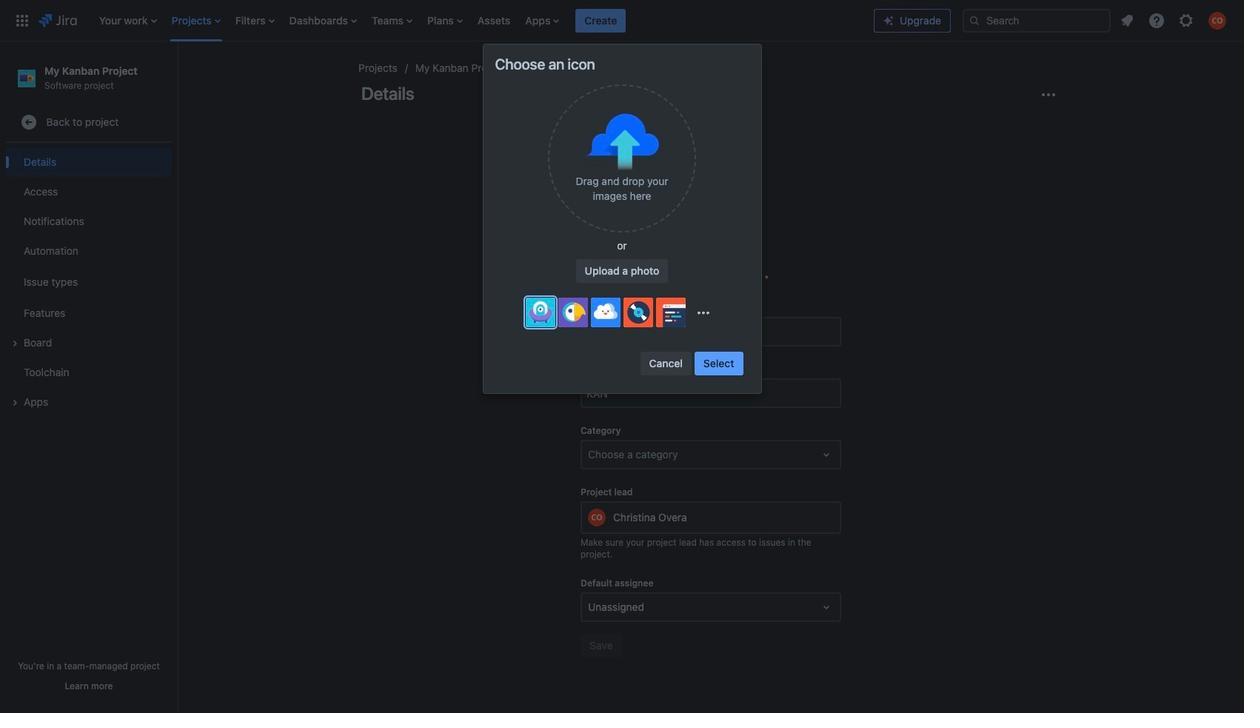 Task type: vqa. For each thing, say whether or not it's contained in the screenshot.
APPSWITCHER ICON
no



Task type: describe. For each thing, give the bounding box(es) containing it.
1 horizontal spatial group
[[641, 352, 743, 376]]

select a default avatar option group
[[526, 298, 689, 328]]

sidebar element
[[0, 41, 178, 713]]

project avatar image
[[664, 124, 759, 219]]

search image
[[969, 14, 981, 26]]

Search field
[[963, 9, 1111, 32]]

primary element
[[9, 0, 874, 41]]

group inside sidebar element
[[6, 143, 172, 422]]



Task type: locate. For each thing, give the bounding box(es) containing it.
0 horizontal spatial list
[[92, 0, 874, 41]]

group
[[6, 143, 172, 422], [641, 352, 743, 376]]

banner
[[0, 0, 1245, 41]]

list item
[[95, 0, 161, 41], [167, 0, 225, 41], [231, 0, 279, 41], [285, 0, 362, 41], [367, 0, 417, 41], [423, 0, 467, 41], [576, 0, 626, 41], [521, 9, 564, 32]]

list item inside primary element
[[521, 9, 564, 32]]

1 horizontal spatial list
[[1114, 7, 1236, 34]]

drag and drop your images here element
[[560, 174, 685, 204]]

upload image image
[[585, 113, 659, 171]]

dialog
[[483, 44, 761, 393]]

open image
[[818, 599, 836, 616]]

open image
[[818, 446, 836, 464]]

0 horizontal spatial group
[[6, 143, 172, 422]]

jira image
[[39, 11, 77, 29], [39, 11, 77, 29]]

show more image
[[692, 301, 716, 325]]

None field
[[582, 319, 840, 345], [582, 380, 840, 407], [582, 319, 840, 345], [582, 380, 840, 407]]

None search field
[[963, 9, 1111, 32]]

list
[[92, 0, 874, 41], [1114, 7, 1236, 34]]



